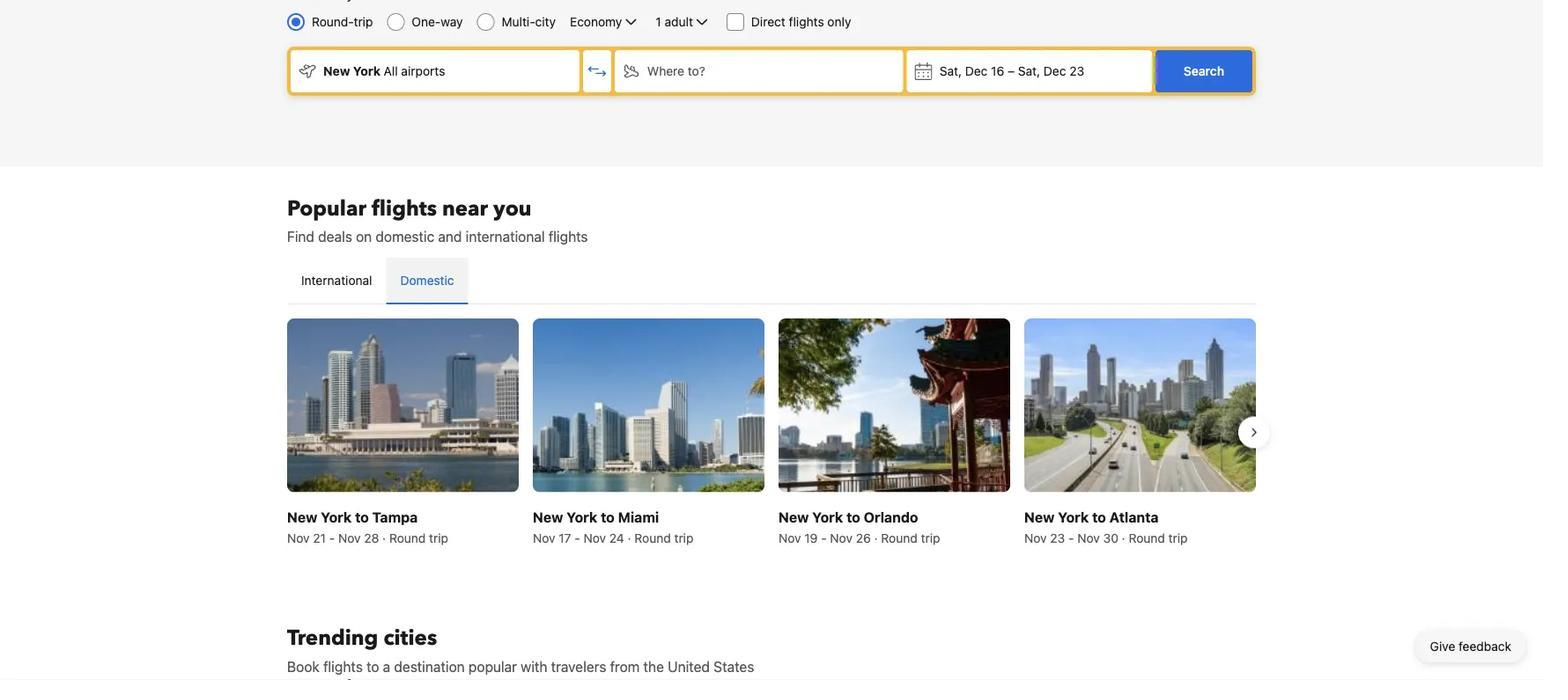 Task type: locate. For each thing, give the bounding box(es) containing it.
trip inside new york to atlanta nov 23 - nov 30 · round trip
[[1169, 531, 1188, 546]]

new inside new york to orlando nov 19 - nov 26 · round trip
[[779, 509, 809, 526]]

tampa
[[372, 509, 418, 526]]

- inside new york to atlanta nov 23 - nov 30 · round trip
[[1069, 531, 1074, 546]]

· for tampa
[[382, 531, 386, 546]]

near
[[442, 194, 488, 223]]

york inside new york to tampa nov 21 - nov 28 · round trip
[[321, 509, 352, 526]]

trip right 26
[[921, 531, 940, 546]]

region
[[273, 312, 1270, 554]]

- inside new york to orlando nov 19 - nov 26 · round trip
[[821, 531, 827, 546]]

1 round from the left
[[389, 531, 426, 546]]

new for new york to orlando
[[779, 509, 809, 526]]

york
[[353, 64, 381, 78], [321, 509, 352, 526], [567, 509, 597, 526], [812, 509, 843, 526], [1058, 509, 1089, 526]]

round down tampa
[[389, 531, 426, 546]]

0 horizontal spatial 23
[[1050, 531, 1065, 546]]

2 round from the left
[[635, 531, 671, 546]]

- for miami
[[575, 531, 580, 546]]

states
[[714, 659, 754, 675]]

round inside new york to miami nov 17 - nov 24 · round trip
[[635, 531, 671, 546]]

give feedback
[[1430, 640, 1512, 655]]

city
[[535, 15, 556, 29]]

1 horizontal spatial sat,
[[1018, 64, 1040, 78]]

· right 24
[[628, 531, 631, 546]]

atlanta
[[1110, 509, 1159, 526]]

flights down trending
[[323, 659, 363, 675]]

- inside new york to miami nov 17 - nov 24 · round trip
[[575, 531, 580, 546]]

flights right international on the top left
[[549, 229, 588, 245]]

flights
[[789, 15, 824, 29], [372, 194, 437, 223], [549, 229, 588, 245], [323, 659, 363, 675]]

trip right '28'
[[429, 531, 448, 546]]

to up 24
[[601, 509, 615, 526]]

new
[[323, 64, 350, 78], [287, 509, 317, 526], [533, 509, 563, 526], [779, 509, 809, 526], [1025, 509, 1055, 526]]

new york all airports
[[323, 64, 445, 78]]

1 horizontal spatial 23
[[1070, 64, 1085, 78]]

2 - from the left
[[575, 531, 580, 546]]

popular
[[287, 194, 367, 223]]

to for tampa
[[355, 509, 369, 526]]

· inside new york to miami nov 17 - nov 24 · round trip
[[628, 531, 631, 546]]

· inside new york to tampa nov 21 - nov 28 · round trip
[[382, 531, 386, 546]]

trip inside new york to tampa nov 21 - nov 28 · round trip
[[429, 531, 448, 546]]

cities
[[384, 624, 437, 653]]

trip for new york to miami
[[674, 531, 694, 546]]

new for new york to tampa
[[287, 509, 317, 526]]

feedback
[[1459, 640, 1512, 655]]

to inside new york to tampa nov 21 - nov 28 · round trip
[[355, 509, 369, 526]]

2 · from the left
[[628, 531, 631, 546]]

new inside new york to miami nov 17 - nov 24 · round trip
[[533, 509, 563, 526]]

dec
[[965, 64, 988, 78], [1044, 64, 1066, 78]]

1 - from the left
[[329, 531, 335, 546]]

find
[[287, 229, 315, 245]]

round inside new york to tampa nov 21 - nov 28 · round trip
[[389, 531, 426, 546]]

york up 19
[[812, 509, 843, 526]]

2 nov from the left
[[338, 531, 361, 546]]

- for orlando
[[821, 531, 827, 546]]

to up 30
[[1092, 509, 1106, 526]]

destination
[[394, 659, 465, 675]]

round for new york to miami
[[635, 531, 671, 546]]

· for miami
[[628, 531, 631, 546]]

4 round from the left
[[1129, 531, 1165, 546]]

to
[[355, 509, 369, 526], [601, 509, 615, 526], [847, 509, 861, 526], [1092, 509, 1106, 526], [366, 659, 379, 675]]

4 · from the left
[[1122, 531, 1126, 546]]

dec left 16
[[965, 64, 988, 78]]

- right 17
[[575, 531, 580, 546]]

domestic
[[400, 274, 454, 288]]

new york to orlando image
[[779, 319, 1010, 493]]

new york to atlanta image
[[1025, 319, 1256, 493]]

- inside new york to tampa nov 21 - nov 28 · round trip
[[329, 531, 335, 546]]

from
[[610, 659, 640, 675]]

new york to tampa image
[[287, 319, 519, 493]]

to?
[[688, 64, 705, 78]]

3 - from the left
[[821, 531, 827, 546]]

1 · from the left
[[382, 531, 386, 546]]

8 nov from the left
[[1078, 531, 1100, 546]]

york inside new york to orlando nov 19 - nov 26 · round trip
[[812, 509, 843, 526]]

tab list containing international
[[287, 258, 1256, 306]]

and
[[438, 229, 462, 245]]

4 - from the left
[[1069, 531, 1074, 546]]

· right '28'
[[382, 531, 386, 546]]

· for atlanta
[[1122, 531, 1126, 546]]

1 vertical spatial 23
[[1050, 531, 1065, 546]]

28
[[364, 531, 379, 546]]

new inside new york to tampa nov 21 - nov 28 · round trip
[[287, 509, 317, 526]]

0 horizontal spatial sat,
[[940, 64, 962, 78]]

york inside new york to miami nov 17 - nov 24 · round trip
[[567, 509, 597, 526]]

nov
[[287, 531, 310, 546], [338, 531, 361, 546], [533, 531, 555, 546], [584, 531, 606, 546], [779, 531, 801, 546], [830, 531, 853, 546], [1025, 531, 1047, 546], [1078, 531, 1100, 546]]

tab list
[[287, 258, 1256, 306]]

where
[[647, 64, 684, 78]]

to inside new york to orlando nov 19 - nov 26 · round trip
[[847, 509, 861, 526]]

3 · from the left
[[874, 531, 878, 546]]

· right 30
[[1122, 531, 1126, 546]]

york up 17
[[567, 509, 597, 526]]

round down orlando
[[881, 531, 918, 546]]

1 horizontal spatial dec
[[1044, 64, 1066, 78]]

all
[[384, 64, 398, 78]]

- right 21
[[329, 531, 335, 546]]

trip
[[354, 15, 373, 29], [429, 531, 448, 546], [674, 531, 694, 546], [921, 531, 940, 546], [1169, 531, 1188, 546]]

sat,
[[940, 64, 962, 78], [1018, 64, 1040, 78]]

30
[[1103, 531, 1119, 546]]

flights left only
[[789, 15, 824, 29]]

new inside new york to atlanta nov 23 - nov 30 · round trip
[[1025, 509, 1055, 526]]

round inside new york to orlando nov 19 - nov 26 · round trip
[[881, 531, 918, 546]]

round
[[389, 531, 426, 546], [635, 531, 671, 546], [881, 531, 918, 546], [1129, 531, 1165, 546]]

york left atlanta
[[1058, 509, 1089, 526]]

dec right –
[[1044, 64, 1066, 78]]

· inside new york to atlanta nov 23 - nov 30 · round trip
[[1122, 531, 1126, 546]]

region containing new york to tampa
[[273, 312, 1270, 554]]

new for new york to atlanta
[[1025, 509, 1055, 526]]

popular flights near you find deals on domestic and international flights
[[287, 194, 588, 245]]

trip right 30
[[1169, 531, 1188, 546]]

to inside new york to atlanta nov 23 - nov 30 · round trip
[[1092, 509, 1106, 526]]

· inside new york to orlando nov 19 - nov 26 · round trip
[[874, 531, 878, 546]]

0 vertical spatial 23
[[1070, 64, 1085, 78]]

- for atlanta
[[1069, 531, 1074, 546]]

·
[[382, 531, 386, 546], [628, 531, 631, 546], [874, 531, 878, 546], [1122, 531, 1126, 546]]

york left all at the top of page
[[353, 64, 381, 78]]

to up '28'
[[355, 509, 369, 526]]

round down miami
[[635, 531, 671, 546]]

0 horizontal spatial dec
[[965, 64, 988, 78]]

trip for new york to tampa
[[429, 531, 448, 546]]

deals
[[318, 229, 352, 245]]

to left a
[[366, 659, 379, 675]]

trip inside new york to miami nov 17 - nov 24 · round trip
[[674, 531, 694, 546]]

miami
[[618, 509, 659, 526]]

to inside new york to miami nov 17 - nov 24 · round trip
[[601, 509, 615, 526]]

sat, right –
[[1018, 64, 1040, 78]]

york inside new york to atlanta nov 23 - nov 30 · round trip
[[1058, 509, 1089, 526]]

new york to orlando nov 19 - nov 26 · round trip
[[779, 509, 940, 546]]

trip for new york to orlando
[[921, 531, 940, 546]]

york for orlando
[[812, 509, 843, 526]]

multi-city
[[502, 15, 556, 29]]

international
[[301, 274, 372, 288]]

-
[[329, 531, 335, 546], [575, 531, 580, 546], [821, 531, 827, 546], [1069, 531, 1074, 546]]

1 adult
[[656, 15, 693, 29]]

york up 21
[[321, 509, 352, 526]]

· right 26
[[874, 531, 878, 546]]

23 right –
[[1070, 64, 1085, 78]]

1 sat, from the left
[[940, 64, 962, 78]]

adult
[[665, 15, 693, 29]]

new york to miami nov 17 - nov 24 · round trip
[[533, 509, 694, 546]]

give feedback button
[[1416, 632, 1526, 663]]

to up 26
[[847, 509, 861, 526]]

- right 19
[[821, 531, 827, 546]]

a
[[383, 659, 390, 675]]

round inside new york to atlanta nov 23 - nov 30 · round trip
[[1129, 531, 1165, 546]]

sat, left 16
[[940, 64, 962, 78]]

trip inside new york to orlando nov 19 - nov 26 · round trip
[[921, 531, 940, 546]]

23 inside new york to atlanta nov 23 - nov 30 · round trip
[[1050, 531, 1065, 546]]

3 round from the left
[[881, 531, 918, 546]]

search
[[1184, 64, 1225, 78]]

16
[[991, 64, 1004, 78]]

23 left 30
[[1050, 531, 1065, 546]]

24
[[609, 531, 624, 546]]

- left 30
[[1069, 531, 1074, 546]]

economy
[[570, 15, 622, 29]]

round down atlanta
[[1129, 531, 1165, 546]]

travelers
[[551, 659, 606, 675]]

23
[[1070, 64, 1085, 78], [1050, 531, 1065, 546]]

trip right 24
[[674, 531, 694, 546]]



Task type: describe. For each thing, give the bounding box(es) containing it.
direct flights only
[[751, 15, 851, 29]]

sat, dec 16 – sat, dec 23
[[940, 64, 1085, 78]]

4 nov from the left
[[584, 531, 606, 546]]

where to? button
[[615, 50, 904, 92]]

19
[[805, 531, 818, 546]]

to for orlando
[[847, 509, 861, 526]]

trending cities book flights to a destination popular with travelers from the united states
[[287, 624, 754, 675]]

1 adult button
[[654, 11, 713, 33]]

2 dec from the left
[[1044, 64, 1066, 78]]

domestic
[[376, 229, 435, 245]]

you
[[493, 194, 532, 223]]

international
[[466, 229, 545, 245]]

new for new york to miami
[[533, 509, 563, 526]]

give
[[1430, 640, 1456, 655]]

new york to tampa nov 21 - nov 28 · round trip
[[287, 509, 448, 546]]

round for new york to atlanta
[[1129, 531, 1165, 546]]

search button
[[1156, 50, 1253, 92]]

new york to atlanta nov 23 - nov 30 · round trip
[[1025, 509, 1188, 546]]

new york to miami image
[[533, 319, 765, 493]]

to inside trending cities book flights to a destination popular with travelers from the united states
[[366, 659, 379, 675]]

6 nov from the left
[[830, 531, 853, 546]]

way
[[441, 15, 463, 29]]

new for new york
[[323, 64, 350, 78]]

where to?
[[647, 64, 705, 78]]

york for airports
[[353, 64, 381, 78]]

23 inside popup button
[[1070, 64, 1085, 78]]

trip up new york all airports
[[354, 15, 373, 29]]

popular
[[469, 659, 517, 675]]

17
[[559, 531, 571, 546]]

orlando
[[864, 509, 918, 526]]

on
[[356, 229, 372, 245]]

york for miami
[[567, 509, 597, 526]]

international button
[[287, 258, 386, 304]]

one-way
[[412, 15, 463, 29]]

york for tampa
[[321, 509, 352, 526]]

the
[[644, 659, 664, 675]]

multi-
[[502, 15, 535, 29]]

–
[[1008, 64, 1015, 78]]

airports
[[401, 64, 445, 78]]

york for atlanta
[[1058, 509, 1089, 526]]

sat, dec 16 – sat, dec 23 button
[[907, 50, 1152, 92]]

round for new york to tampa
[[389, 531, 426, 546]]

round-trip
[[312, 15, 373, 29]]

round-
[[312, 15, 354, 29]]

one-
[[412, 15, 441, 29]]

3 nov from the left
[[533, 531, 555, 546]]

7 nov from the left
[[1025, 531, 1047, 546]]

trending
[[287, 624, 378, 653]]

21
[[313, 531, 326, 546]]

2 sat, from the left
[[1018, 64, 1040, 78]]

round for new york to orlando
[[881, 531, 918, 546]]

1
[[656, 15, 661, 29]]

5 nov from the left
[[779, 531, 801, 546]]

1 dec from the left
[[965, 64, 988, 78]]

to for atlanta
[[1092, 509, 1106, 526]]

- for tampa
[[329, 531, 335, 546]]

flights up domestic at left
[[372, 194, 437, 223]]

domestic button
[[386, 258, 468, 304]]

united
[[668, 659, 710, 675]]

1 nov from the left
[[287, 531, 310, 546]]

with
[[521, 659, 548, 675]]

· for orlando
[[874, 531, 878, 546]]

only
[[828, 15, 851, 29]]

26
[[856, 531, 871, 546]]

book
[[287, 659, 320, 675]]

flights inside trending cities book flights to a destination popular with travelers from the united states
[[323, 659, 363, 675]]

direct
[[751, 15, 786, 29]]

trip for new york to atlanta
[[1169, 531, 1188, 546]]

to for miami
[[601, 509, 615, 526]]



Task type: vqa. For each thing, say whether or not it's contained in the screenshot.
New York to Atlanta Nov 23 - Nov 30 · Round trip
yes



